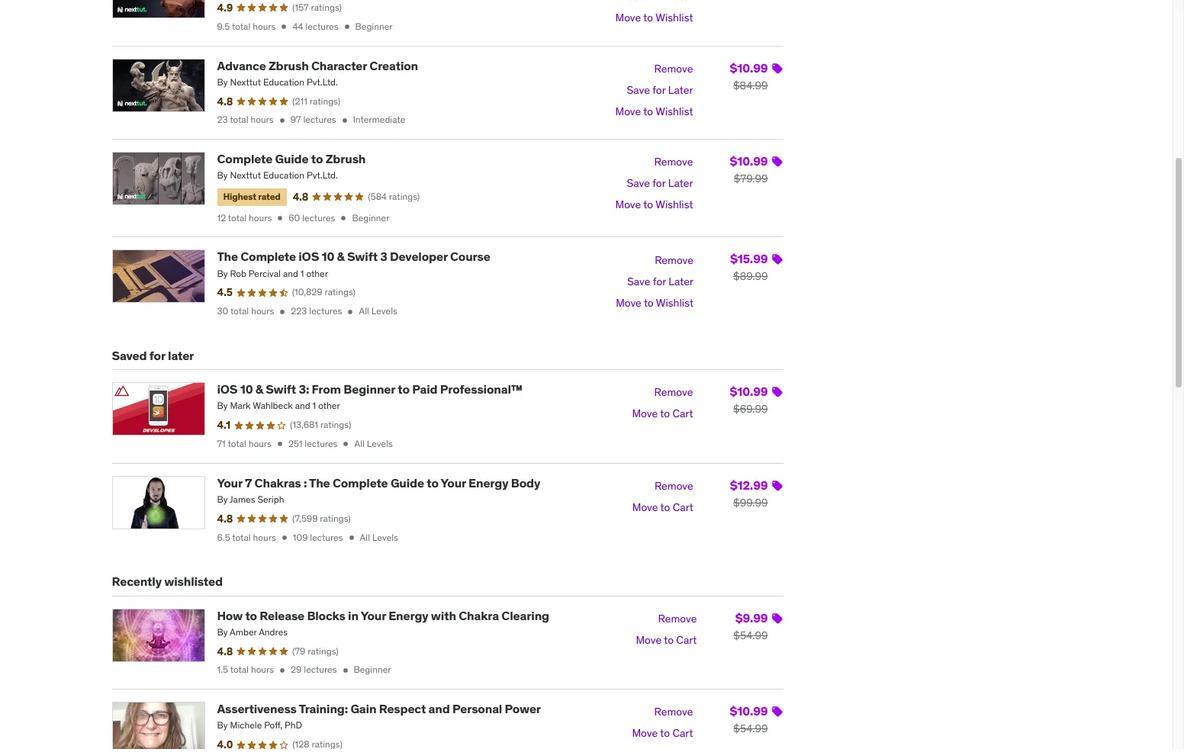 Task type: describe. For each thing, give the bounding box(es) containing it.
44
[[293, 21, 303, 32]]

percival
[[249, 268, 281, 279]]

the inside your 7 chakras : the complete guide to your energy body by james seriph
[[309, 475, 330, 490]]

advance
[[217, 58, 266, 73]]

ratings) for education
[[310, 95, 340, 107]]

6.5 total hours
[[217, 531, 276, 543]]

(7,599 ratings)
[[292, 513, 351, 524]]

assertiveness
[[217, 701, 297, 717]]

cart for $10.99
[[673, 407, 693, 421]]

44 lectures
[[293, 21, 338, 32]]

amber
[[230, 626, 257, 638]]

power
[[505, 701, 541, 717]]

(10,829
[[292, 286, 322, 298]]

wishlisted
[[164, 574, 223, 589]]

by inside advance zbrush character creation by nexttut education pvt.ltd.
[[217, 76, 228, 88]]

remove move to cart for $12.99
[[632, 479, 693, 514]]

$54.99 for $9.99
[[734, 628, 768, 642]]

advance zbrush character creation by nexttut education pvt.ltd.
[[217, 58, 418, 88]]

later for $10.99
[[668, 83, 693, 97]]

beginner inside ios 10 & swift 3: from beginner to paid professional™ by mark wahlbeck and 1 other
[[344, 382, 395, 397]]

(157 ratings)
[[292, 2, 342, 13]]

$10.99 for $10.99 $69.99
[[730, 384, 768, 399]]

(7,599
[[292, 513, 318, 524]]

remove left $10.99 $79.99
[[654, 155, 693, 169]]

2 save for later button from the top
[[627, 173, 693, 195]]

30 total hours
[[217, 305, 274, 317]]

zbrush inside complete guide to zbrush by nexttut education pvt.ltd.
[[326, 151, 366, 167]]

with
[[431, 608, 456, 623]]

4.8 for your
[[217, 512, 233, 526]]

and inside ios 10 & swift 3: from beginner to paid professional™ by mark wahlbeck and 1 other
[[295, 400, 310, 412]]

7
[[245, 475, 252, 490]]

ios 10 & swift 3: from beginner to paid professional™ by mark wahlbeck and 1 other
[[217, 382, 523, 412]]

move to cart button for $12.99
[[632, 497, 693, 519]]

(157
[[292, 2, 309, 13]]

beginner for 29 lectures
[[354, 664, 391, 676]]

0 horizontal spatial your
[[217, 475, 242, 490]]

lectures for swift
[[305, 438, 338, 449]]

ios inside ios 10 & swift 3: from beginner to paid professional™ by mark wahlbeck and 1 other
[[217, 382, 238, 397]]

total right the 9.5
[[232, 21, 251, 32]]

total for the
[[230, 305, 249, 317]]

4.9
[[217, 1, 233, 15]]

$9.99
[[735, 610, 768, 625]]

how to release blocks in your energy with chakra clearing by amber andres
[[217, 608, 549, 638]]

4.5
[[217, 286, 232, 299]]

pvt.ltd. for character
[[307, 76, 338, 88]]

total for ios
[[228, 438, 246, 449]]

michele
[[230, 720, 262, 731]]

guide inside complete guide to zbrush by nexttut education pvt.ltd.
[[275, 151, 309, 167]]

later
[[168, 348, 194, 363]]

complete guide to zbrush link
[[217, 151, 366, 167]]

remove move to cart for $9.99
[[636, 612, 697, 647]]

$84.99
[[733, 78, 768, 92]]

clearing
[[502, 608, 549, 623]]

course
[[450, 249, 490, 264]]

xxsmall image right 97 lectures
[[339, 115, 350, 126]]

the inside the complete ios 10 & swift 3 developer course by rob percival and 1 other
[[217, 249, 238, 264]]

and inside the complete ios 10 & swift 3 developer course by rob percival and 1 other
[[283, 268, 298, 279]]

$79.99
[[734, 172, 768, 186]]

$15.99 $89.99
[[730, 251, 768, 283]]

andres
[[259, 626, 288, 638]]

109 lectures
[[293, 531, 343, 543]]

71 total hours
[[217, 438, 272, 449]]

your 7 chakras : the complete guide to your energy body by james seriph
[[217, 475, 540, 505]]

& inside the complete ios 10 & swift 3 developer course by rob percival and 1 other
[[337, 249, 345, 264]]

223
[[291, 305, 307, 317]]

remove save for later move to wishlist for $15.99
[[616, 253, 694, 310]]

7 coupon icon image from the top
[[771, 706, 783, 718]]

$10.99 $84.99
[[730, 60, 768, 92]]

all levels for guide
[[360, 531, 398, 543]]

(584
[[368, 191, 387, 202]]

9.5 total hours
[[217, 21, 276, 32]]

xxsmall image left 44
[[279, 22, 290, 32]]

$12.99
[[730, 477, 768, 493]]

energy inside how to release blocks in your energy with chakra clearing by amber andres
[[389, 608, 428, 623]]

remove button left $10.99 $79.99
[[654, 152, 693, 173]]

move to wishlist
[[615, 11, 693, 25]]

cart for $12.99
[[673, 501, 693, 514]]

rob
[[230, 268, 246, 279]]

remove button for your 7 chakras : the complete guide to your energy body
[[655, 476, 693, 497]]

xxsmall image left 109
[[279, 533, 290, 543]]

hours left 44
[[253, 21, 276, 32]]

remove button for ios 10 & swift 3: from beginner to paid professional™
[[654, 382, 693, 404]]

phd
[[285, 720, 302, 731]]

97 lectures
[[290, 114, 336, 125]]

4.1
[[217, 418, 230, 432]]

hours down the highest rated
[[249, 212, 272, 223]]

in
[[348, 608, 359, 623]]

12
[[217, 212, 226, 223]]

for for 'remove' button related to the complete ios 10 & swift 3 developer course
[[653, 274, 666, 288]]

remove left $10.99 $69.99
[[654, 386, 693, 399]]

move to cart button for $10.99
[[632, 404, 693, 425]]

assertiveness training: gain respect and personal power by michele poff, phd
[[217, 701, 541, 731]]

$99.99
[[733, 496, 768, 510]]

$10.99 for $10.99 $54.99
[[730, 704, 768, 719]]

23 total hours
[[217, 114, 274, 125]]

23
[[217, 114, 228, 125]]

coupon icon image for your 7 chakras : the complete guide to your energy body
[[771, 480, 783, 492]]

by inside complete guide to zbrush by nexttut education pvt.ltd.
[[217, 170, 228, 181]]

wishlist for 'remove' button left of $10.99 $79.99
[[656, 198, 693, 212]]

all levels for 3
[[359, 305, 397, 317]]

character
[[311, 58, 367, 73]]

rated
[[258, 191, 281, 202]]

29 lectures
[[291, 664, 337, 676]]

creation
[[370, 58, 418, 73]]

paid
[[412, 382, 438, 397]]

education for guide
[[263, 170, 304, 181]]

saved for later
[[112, 348, 194, 363]]

$10.99 for $10.99 $84.99
[[730, 60, 768, 75]]

swift inside ios 10 & swift 3: from beginner to paid professional™ by mark wahlbeck and 1 other
[[266, 382, 296, 397]]

by inside assertiveness training: gain respect and personal power by michele poff, phd
[[217, 720, 228, 731]]

$15.99
[[730, 251, 768, 267]]

xxsmall image left 223
[[277, 306, 288, 317]]

remove button for advance zbrush character creation
[[654, 59, 693, 80]]

saved
[[112, 348, 147, 363]]

29
[[291, 664, 302, 676]]

xxsmall image left 97
[[277, 115, 287, 126]]

beginner for 44 lectures
[[355, 21, 393, 32]]

lectures for creation
[[303, 114, 336, 125]]

3:
[[299, 382, 309, 397]]

1 inside ios 10 & swift 3: from beginner to paid professional™ by mark wahlbeck and 1 other
[[313, 400, 316, 412]]

251
[[288, 438, 302, 449]]

education for zbrush
[[263, 76, 304, 88]]

zbrush inside advance zbrush character creation by nexttut education pvt.ltd.
[[269, 58, 309, 73]]

109
[[293, 531, 308, 543]]

4.8 for how
[[217, 644, 233, 658]]

body
[[511, 475, 540, 490]]

lectures right 60
[[302, 212, 335, 223]]

all for complete
[[360, 531, 370, 543]]

157 ratings element
[[292, 2, 342, 14]]

:
[[304, 475, 307, 490]]

to inside how to release blocks in your energy with chakra clearing by amber andres
[[245, 608, 257, 623]]

60 lectures
[[289, 212, 335, 223]]

release
[[260, 608, 304, 623]]

13,681 ratings element
[[290, 419, 351, 432]]

97
[[290, 114, 301, 125]]

highest rated
[[223, 191, 281, 202]]

7,599 ratings element
[[292, 513, 351, 525]]

professional™
[[440, 382, 523, 397]]

complete guide to zbrush by nexttut education pvt.ltd.
[[217, 151, 366, 181]]

remove left $15.99
[[655, 253, 694, 267]]

& inside ios 10 & swift 3: from beginner to paid professional™ by mark wahlbeck and 1 other
[[255, 382, 263, 397]]

recently
[[112, 574, 162, 589]]

2 horizontal spatial your
[[441, 475, 466, 490]]

10,829 ratings element
[[292, 286, 356, 299]]

blocks
[[307, 608, 345, 623]]

211 ratings element
[[292, 95, 340, 108]]

the complete ios 10 & swift 3 developer course by rob percival and 1 other
[[217, 249, 490, 279]]

levels for 3
[[371, 305, 397, 317]]

$54.99 for $10.99
[[734, 722, 768, 736]]



Task type: vqa. For each thing, say whether or not it's contained in the screenshot.
middle Complete
yes



Task type: locate. For each thing, give the bounding box(es) containing it.
1.5
[[217, 664, 228, 676]]

$10.99 $54.99
[[730, 704, 768, 736]]

by inside your 7 chakras : the complete guide to your energy body by james seriph
[[217, 494, 228, 505]]

(211
[[292, 95, 307, 107]]

ratings) inside 10,829 ratings element
[[325, 286, 356, 298]]

respect
[[379, 701, 426, 717]]

advance zbrush character creation link
[[217, 58, 418, 73]]

cart left $10.99 $69.99
[[673, 407, 693, 421]]

0 vertical spatial swift
[[347, 249, 378, 264]]

levels up your 7 chakras : the complete guide to your energy body link
[[367, 438, 393, 449]]

hours left 97
[[251, 114, 274, 125]]

to inside ios 10 & swift 3: from beginner to paid professional™ by mark wahlbeck and 1 other
[[398, 382, 410, 397]]

education inside advance zbrush character creation by nexttut education pvt.ltd.
[[263, 76, 304, 88]]

xxsmall image
[[341, 22, 352, 32], [277, 115, 287, 126], [275, 213, 286, 224], [338, 213, 349, 224], [275, 439, 285, 450], [341, 439, 351, 450], [279, 533, 290, 543], [346, 533, 357, 543], [277, 665, 288, 676], [340, 665, 351, 676]]

remove save for later move to wishlist for $10.99
[[615, 62, 693, 118]]

2 vertical spatial complete
[[333, 475, 388, 490]]

ratings) inside 584 ratings element
[[389, 191, 420, 202]]

& up wahlbeck
[[255, 382, 263, 397]]

all for from
[[354, 438, 365, 449]]

for
[[653, 83, 666, 97], [653, 177, 666, 190], [653, 274, 666, 288], [149, 348, 165, 363]]

ios 10 & swift 3: from beginner to paid professional™ link
[[217, 382, 523, 397]]

5 by from the top
[[217, 494, 228, 505]]

ratings) up 109 lectures at the bottom
[[320, 513, 351, 524]]

your right in
[[361, 608, 386, 623]]

pvt.ltd. down complete guide to zbrush link
[[307, 170, 338, 181]]

hours for 7
[[253, 531, 276, 543]]

remove button for the complete ios 10 & swift 3 developer course
[[655, 250, 694, 271]]

1 vertical spatial remove save for later move to wishlist
[[615, 155, 693, 212]]

2 education from the top
[[263, 170, 304, 181]]

1 horizontal spatial energy
[[469, 475, 508, 490]]

xxsmall image right 44 lectures
[[341, 22, 352, 32]]

$10.99
[[730, 60, 768, 75], [730, 154, 768, 169], [730, 384, 768, 399], [730, 704, 768, 719]]

ratings) inside 7,599 ratings element
[[320, 513, 351, 524]]

lectures down 13,681 ratings 'element'
[[305, 438, 338, 449]]

energy
[[469, 475, 508, 490], [389, 608, 428, 623]]

ratings) up 251 lectures
[[320, 419, 351, 430]]

1 vertical spatial save for later button
[[627, 173, 693, 195]]

swift
[[347, 249, 378, 264], [266, 382, 296, 397]]

cart left $10.99 $54.99
[[673, 727, 693, 740]]

1 save from the top
[[627, 83, 650, 97]]

save
[[627, 83, 650, 97], [627, 177, 650, 190], [627, 274, 650, 288]]

the complete ios 10 & swift 3 developer course link
[[217, 249, 490, 264]]

lectures down 10,829 ratings element
[[309, 305, 342, 317]]

all levels down the complete ios 10 & swift 3 developer course by rob percival and 1 other
[[359, 305, 397, 317]]

ratings) up 44 lectures
[[311, 2, 342, 13]]

1.5 total hours
[[217, 664, 274, 676]]

levels for guide
[[372, 531, 398, 543]]

poff,
[[264, 720, 282, 731]]

complete inside complete guide to zbrush by nexttut education pvt.ltd.
[[217, 151, 272, 167]]

xxsmall image left 60
[[275, 213, 286, 224]]

xxsmall image left 29
[[277, 665, 288, 676]]

2 $54.99 from the top
[[734, 722, 768, 736]]

2 vertical spatial levels
[[372, 531, 398, 543]]

nexttut for advance
[[230, 76, 261, 88]]

1 vertical spatial swift
[[266, 382, 296, 397]]

10 inside ios 10 & swift 3: from beginner to paid professional™ by mark wahlbeck and 1 other
[[240, 382, 253, 397]]

1 horizontal spatial 10
[[322, 249, 334, 264]]

6 by from the top
[[217, 626, 228, 638]]

0 horizontal spatial 10
[[240, 382, 253, 397]]

other inside the complete ios 10 & swift 3 developer course by rob percival and 1 other
[[306, 268, 328, 279]]

1 vertical spatial 10
[[240, 382, 253, 397]]

0 horizontal spatial swift
[[266, 382, 296, 397]]

levels
[[371, 305, 397, 317], [367, 438, 393, 449], [372, 531, 398, 543]]

(79 ratings)
[[292, 645, 339, 657]]

ratings) for beginner
[[320, 419, 351, 430]]

0 vertical spatial &
[[337, 249, 345, 264]]

all for swift
[[359, 305, 369, 317]]

assertiveness training: gain respect and personal power link
[[217, 701, 541, 717]]

coupon icon image for the complete ios 10 & swift 3 developer course
[[771, 254, 783, 266]]

79 ratings element
[[292, 645, 339, 658]]

xxsmall image right 109 lectures at the bottom
[[346, 533, 357, 543]]

to
[[643, 11, 653, 25], [643, 104, 653, 118], [311, 151, 323, 167], [643, 198, 653, 212], [644, 296, 654, 310], [398, 382, 410, 397], [660, 407, 670, 421], [427, 475, 439, 490], [660, 501, 670, 514], [245, 608, 257, 623], [664, 633, 674, 647], [660, 727, 670, 740]]

0 vertical spatial nexttut
[[230, 76, 261, 88]]

your left the body
[[441, 475, 466, 490]]

zbrush down 97 lectures
[[326, 151, 366, 167]]

4.8 for advance
[[217, 94, 233, 108]]

0 vertical spatial other
[[306, 268, 328, 279]]

1 horizontal spatial guide
[[391, 475, 424, 490]]

$89.99
[[733, 270, 768, 283]]

education
[[263, 76, 304, 88], [263, 170, 304, 181]]

all right 109 lectures at the bottom
[[360, 531, 370, 543]]

energy inside your 7 chakras : the complete guide to your energy body by james seriph
[[469, 475, 508, 490]]

complete
[[217, 151, 272, 167], [241, 249, 296, 264], [333, 475, 388, 490]]

1 horizontal spatial the
[[309, 475, 330, 490]]

xxsmall image down 13,681 ratings 'element'
[[341, 439, 351, 450]]

beginner right "from"
[[344, 382, 395, 397]]

beginner for 60 lectures
[[352, 212, 390, 223]]

1 save for later button from the top
[[627, 80, 693, 101]]

0 vertical spatial the
[[217, 249, 238, 264]]

1 education from the top
[[263, 76, 304, 88]]

1 wishlist from the top
[[656, 11, 693, 25]]

remove left $12.99
[[655, 479, 693, 493]]

$54.99
[[734, 628, 768, 642], [734, 722, 768, 736]]

12 total hours
[[217, 212, 272, 223]]

for for 'remove' button left of $10.99 $79.99
[[653, 177, 666, 190]]

by inside ios 10 & swift 3: from beginner to paid professional™ by mark wahlbeck and 1 other
[[217, 400, 228, 412]]

1 coupon icon image from the top
[[771, 62, 783, 75]]

5 coupon icon image from the top
[[771, 480, 783, 492]]

4 by from the top
[[217, 400, 228, 412]]

$10.99 $69.99
[[730, 384, 768, 416]]

coupon icon image right $9.99
[[771, 612, 783, 625]]

and down 3:
[[295, 400, 310, 412]]

total for your
[[232, 531, 251, 543]]

all up your 7 chakras : the complete guide to your energy body link
[[354, 438, 365, 449]]

hours left 251
[[249, 438, 272, 449]]

ratings) inside 79 ratings "element"
[[308, 645, 339, 657]]

by down the how
[[217, 626, 228, 638]]

0 horizontal spatial the
[[217, 249, 238, 264]]

hours left 29
[[251, 664, 274, 676]]

hours
[[253, 21, 276, 32], [251, 114, 274, 125], [249, 212, 272, 223], [251, 305, 274, 317], [249, 438, 272, 449], [253, 531, 276, 543], [251, 664, 274, 676]]

coupon icon image
[[771, 62, 783, 75], [771, 156, 783, 168], [771, 254, 783, 266], [771, 386, 783, 398], [771, 480, 783, 492], [771, 612, 783, 625], [771, 706, 783, 718]]

complete inside your 7 chakras : the complete guide to your energy body by james seriph
[[333, 475, 388, 490]]

1 vertical spatial guide
[[391, 475, 424, 490]]

0 vertical spatial energy
[[469, 475, 508, 490]]

zbrush up (211
[[269, 58, 309, 73]]

lectures for 10
[[309, 305, 342, 317]]

$12.99 $99.99
[[730, 477, 768, 510]]

(584 ratings)
[[368, 191, 420, 202]]

other inside ios 10 & swift 3: from beginner to paid professional™ by mark wahlbeck and 1 other
[[318, 400, 340, 412]]

wishlist for 'remove' button related to the complete ios 10 & swift 3 developer course
[[656, 296, 694, 310]]

by inside how to release blocks in your energy with chakra clearing by amber andres
[[217, 626, 228, 638]]

0 vertical spatial guide
[[275, 151, 309, 167]]

1 vertical spatial the
[[309, 475, 330, 490]]

remove button down move to wishlist
[[654, 59, 693, 80]]

your left 7
[[217, 475, 242, 490]]

complete inside the complete ios 10 & swift 3 developer course by rob percival and 1 other
[[241, 249, 296, 264]]

highest
[[223, 191, 256, 202]]

0 vertical spatial save
[[627, 83, 650, 97]]

intermediate
[[353, 114, 405, 125]]

2 vertical spatial all levels
[[360, 531, 398, 543]]

128 ratings element
[[292, 739, 342, 749]]

30
[[217, 305, 228, 317]]

0 vertical spatial $54.99
[[734, 628, 768, 642]]

by left 'james'
[[217, 494, 228, 505]]

(13,681
[[290, 419, 318, 430]]

1 $10.99 from the top
[[730, 60, 768, 75]]

coupon icon image right $15.99
[[771, 254, 783, 266]]

by up highest
[[217, 170, 228, 181]]

hours for to
[[251, 664, 274, 676]]

remove save for later move to wishlist
[[615, 62, 693, 118], [615, 155, 693, 212], [616, 253, 694, 310]]

0 vertical spatial later
[[668, 83, 693, 97]]

&
[[337, 249, 345, 264], [255, 382, 263, 397]]

pvt.ltd. down advance zbrush character creation link
[[307, 76, 338, 88]]

ios inside the complete ios 10 & swift 3 developer course by rob percival and 1 other
[[299, 249, 319, 264]]

ratings) up 223 lectures
[[325, 286, 356, 298]]

1 vertical spatial all levels
[[354, 438, 393, 449]]

coupon icon image for ios 10 & swift 3: from beginner to paid professional™
[[771, 386, 783, 398]]

hours left 223
[[251, 305, 274, 317]]

71
[[217, 438, 226, 449]]

lectures down 157 ratings element
[[305, 21, 338, 32]]

0 vertical spatial and
[[283, 268, 298, 279]]

0 horizontal spatial guide
[[275, 151, 309, 167]]

1 horizontal spatial zbrush
[[326, 151, 366, 167]]

coupon icon image for how to release blocks in your energy with chakra clearing
[[771, 612, 783, 625]]

guide inside your 7 chakras : the complete guide to your energy body by james seriph
[[391, 475, 424, 490]]

60
[[289, 212, 300, 223]]

later
[[668, 83, 693, 97], [668, 177, 693, 190], [669, 274, 694, 288]]

how to release blocks in your energy with chakra clearing link
[[217, 608, 549, 623]]

0 vertical spatial pvt.ltd.
[[307, 76, 338, 88]]

coupon icon image for advance zbrush character creation
[[771, 62, 783, 75]]

complete up percival
[[241, 249, 296, 264]]

1 vertical spatial later
[[668, 177, 693, 190]]

4.8 up 60
[[293, 190, 308, 204]]

cart left $12.99 $99.99
[[673, 501, 693, 514]]

2 save from the top
[[627, 177, 650, 190]]

remove button for how to release blocks in your energy with chakra clearing
[[658, 609, 697, 630]]

0 horizontal spatial ios
[[217, 382, 238, 397]]

nexttut for complete
[[230, 170, 261, 181]]

save for later button for $10.99
[[627, 80, 693, 101]]

remove button left $10.99 $69.99
[[654, 382, 693, 404]]

3 coupon icon image from the top
[[771, 254, 783, 266]]

beginner up creation
[[355, 21, 393, 32]]

1 vertical spatial complete
[[241, 249, 296, 264]]

10 up (10,829 ratings)
[[322, 249, 334, 264]]

ratings) right the '(584'
[[389, 191, 420, 202]]

by left mark
[[217, 400, 228, 412]]

0 vertical spatial complete
[[217, 151, 272, 167]]

1 horizontal spatial swift
[[347, 249, 378, 264]]

cart for $9.99
[[676, 633, 697, 647]]

3 save from the top
[[627, 274, 650, 288]]

nexttut inside complete guide to zbrush by nexttut education pvt.ltd.
[[230, 170, 261, 181]]

wishlist
[[656, 11, 693, 25], [656, 104, 693, 118], [656, 198, 693, 212], [656, 296, 694, 310]]

by left rob
[[217, 268, 228, 279]]

chakra
[[459, 608, 499, 623]]

pvt.ltd. inside complete guide to zbrush by nexttut education pvt.ltd.
[[307, 170, 338, 181]]

training:
[[299, 701, 348, 717]]

1 inside the complete ios 10 & swift 3 developer course by rob percival and 1 other
[[300, 268, 304, 279]]

2 vertical spatial later
[[669, 274, 694, 288]]

584 ratings element
[[368, 191, 420, 204]]

pvt.ltd. for to
[[307, 170, 338, 181]]

1 horizontal spatial &
[[337, 249, 345, 264]]

xxsmall image
[[279, 22, 290, 32], [339, 115, 350, 126], [277, 306, 288, 317], [345, 306, 356, 317]]

later left $10.99 $84.99
[[668, 83, 693, 97]]

1 vertical spatial zbrush
[[326, 151, 366, 167]]

0 horizontal spatial zbrush
[[269, 58, 309, 73]]

(79
[[292, 645, 306, 657]]

1 pvt.ltd. from the top
[[307, 76, 338, 88]]

0 vertical spatial zbrush
[[269, 58, 309, 73]]

3 wishlist from the top
[[656, 198, 693, 212]]

lectures down 7,599 ratings element
[[310, 531, 343, 543]]

developer
[[390, 249, 448, 264]]

xxsmall image down 10,829 ratings element
[[345, 306, 356, 317]]

the
[[217, 249, 238, 264], [309, 475, 330, 490]]

guide
[[275, 151, 309, 167], [391, 475, 424, 490]]

nexttut
[[230, 76, 261, 88], [230, 170, 261, 181]]

remove left $10.99 $54.99
[[654, 705, 693, 719]]

remove move to cart
[[632, 386, 693, 421], [632, 479, 693, 514], [636, 612, 697, 647], [632, 705, 693, 740]]

2 coupon icon image from the top
[[771, 156, 783, 168]]

(211 ratings)
[[292, 95, 340, 107]]

1 vertical spatial other
[[318, 400, 340, 412]]

all levels
[[359, 305, 397, 317], [354, 438, 393, 449], [360, 531, 398, 543]]

move to wishlist button
[[615, 8, 693, 29], [615, 101, 693, 123], [615, 195, 693, 216], [616, 293, 694, 314]]

4.8 up 23
[[217, 94, 233, 108]]

by down advance
[[217, 76, 228, 88]]

save for later button for $15.99
[[627, 271, 694, 293]]

1 horizontal spatial your
[[361, 608, 386, 623]]

2 by from the top
[[217, 170, 228, 181]]

levels down your 7 chakras : the complete guide to your energy body by james seriph
[[372, 531, 398, 543]]

remove move to cart for $10.99
[[632, 386, 693, 421]]

ratings) inside 13,681 ratings 'element'
[[320, 419, 351, 430]]

cart left $9.99 $54.99
[[676, 633, 697, 647]]

2 vertical spatial save
[[627, 274, 650, 288]]

2 vertical spatial save for later button
[[627, 271, 694, 293]]

move to cart button
[[632, 404, 693, 425], [632, 497, 693, 519], [636, 630, 697, 651], [632, 723, 693, 745]]

remove button left $15.99
[[655, 250, 694, 271]]

total right 30
[[230, 305, 249, 317]]

xxsmall image left 251
[[275, 439, 285, 450]]

0 vertical spatial remove save for later move to wishlist
[[615, 62, 693, 118]]

1 vertical spatial ios
[[217, 382, 238, 397]]

0 vertical spatial save for later button
[[627, 80, 693, 101]]

seriph
[[257, 494, 284, 505]]

$9.99 $54.99
[[734, 610, 768, 642]]

total right 23
[[230, 114, 248, 125]]

2 nexttut from the top
[[230, 170, 261, 181]]

from
[[312, 382, 341, 397]]

your inside how to release blocks in your energy with chakra clearing by amber andres
[[361, 608, 386, 623]]

swift up wahlbeck
[[266, 382, 296, 397]]

all levels down your 7 chakras : the complete guide to your energy body by james seriph
[[360, 531, 398, 543]]

total for advance
[[230, 114, 248, 125]]

ios up (10,829
[[299, 249, 319, 264]]

lectures for :
[[310, 531, 343, 543]]

1 vertical spatial energy
[[389, 608, 428, 623]]

move
[[615, 11, 641, 25], [615, 104, 641, 118], [615, 198, 641, 212], [616, 296, 642, 310], [632, 407, 658, 421], [632, 501, 658, 514], [636, 633, 662, 647], [632, 727, 658, 740]]

all
[[359, 305, 369, 317], [354, 438, 365, 449], [360, 531, 370, 543]]

1
[[300, 268, 304, 279], [313, 400, 316, 412]]

levels down 3
[[371, 305, 397, 317]]

by inside the complete ios 10 & swift 3 developer course by rob percival and 1 other
[[217, 268, 228, 279]]

james
[[230, 494, 255, 505]]

0 horizontal spatial 1
[[300, 268, 304, 279]]

2 vertical spatial all
[[360, 531, 370, 543]]

wishlist for advance zbrush character creation's 'remove' button
[[656, 104, 693, 118]]

4 $10.99 from the top
[[730, 704, 768, 719]]

ratings) inside 157 ratings element
[[311, 2, 342, 13]]

10 up mark
[[240, 382, 253, 397]]

0 vertical spatial levels
[[371, 305, 397, 317]]

0 vertical spatial all
[[359, 305, 369, 317]]

for for advance zbrush character creation's 'remove' button
[[653, 83, 666, 97]]

1 vertical spatial and
[[295, 400, 310, 412]]

6.5
[[217, 531, 230, 543]]

7 by from the top
[[217, 720, 228, 731]]

ratings) for 3
[[325, 286, 356, 298]]

total for how
[[230, 664, 249, 676]]

energy left the body
[[469, 475, 508, 490]]

remove button
[[654, 59, 693, 80], [654, 152, 693, 173], [655, 250, 694, 271], [654, 382, 693, 404], [655, 476, 693, 497], [658, 609, 697, 630], [654, 702, 693, 723]]

coupon icon image right $10.99 $69.99
[[771, 386, 783, 398]]

3
[[380, 249, 387, 264]]

1 vertical spatial pvt.ltd.
[[307, 170, 338, 181]]

$10.99 for $10.99 $79.99
[[730, 154, 768, 169]]

hours for 10
[[249, 438, 272, 449]]

0 vertical spatial all levels
[[359, 305, 397, 317]]

xxsmall image right 60 lectures
[[338, 213, 349, 224]]

to inside your 7 chakras : the complete guide to your energy body by james seriph
[[427, 475, 439, 490]]

chakras
[[255, 475, 301, 490]]

1 horizontal spatial ios
[[299, 249, 319, 264]]

education down complete guide to zbrush link
[[263, 170, 304, 181]]

4 coupon icon image from the top
[[771, 386, 783, 398]]

complete up (7,599 ratings)
[[333, 475, 388, 490]]

ratings) up 29 lectures on the bottom of the page
[[308, 645, 339, 657]]

1 vertical spatial education
[[263, 170, 304, 181]]

2 pvt.ltd. from the top
[[307, 170, 338, 181]]

pvt.ltd. inside advance zbrush character creation by nexttut education pvt.ltd.
[[307, 76, 338, 88]]

save for later button
[[627, 80, 693, 101], [627, 173, 693, 195], [627, 271, 694, 293]]

levels for beginner
[[367, 438, 393, 449]]

remove button left $12.99
[[655, 476, 693, 497]]

later for $15.99
[[669, 274, 694, 288]]

coupon icon image right $12.99
[[771, 480, 783, 492]]

(13,681 ratings)
[[290, 419, 351, 430]]

1 by from the top
[[217, 76, 228, 88]]

1 vertical spatial levels
[[367, 438, 393, 449]]

$54.99 inside $10.99 $54.99
[[734, 722, 768, 736]]

ratings) for energy
[[308, 645, 339, 657]]

remove button left $9.99 $54.99
[[658, 609, 697, 630]]

swift inside the complete ios 10 & swift 3 developer course by rob percival and 1 other
[[347, 249, 378, 264]]

2 $10.99 from the top
[[730, 154, 768, 169]]

swift left 3
[[347, 249, 378, 264]]

1 $54.99 from the top
[[734, 628, 768, 642]]

nexttut inside advance zbrush character creation by nexttut education pvt.ltd.
[[230, 76, 261, 88]]

0 vertical spatial 10
[[322, 249, 334, 264]]

move to cart button for $9.99
[[636, 630, 697, 651]]

total right 12
[[228, 212, 247, 223]]

1 vertical spatial 1
[[313, 400, 316, 412]]

1 vertical spatial all
[[354, 438, 365, 449]]

education inside complete guide to zbrush by nexttut education pvt.ltd.
[[263, 170, 304, 181]]

wahlbeck
[[253, 400, 293, 412]]

3 $10.99 from the top
[[730, 384, 768, 399]]

4 wishlist from the top
[[656, 296, 694, 310]]

6 coupon icon image from the top
[[771, 612, 783, 625]]

0 vertical spatial education
[[263, 76, 304, 88]]

ratings) for guide
[[320, 513, 351, 524]]

3 save for later button from the top
[[627, 271, 694, 293]]

10 inside the complete ios 10 & swift 3 developer course by rob percival and 1 other
[[322, 249, 334, 264]]

nexttut down advance
[[230, 76, 261, 88]]

ios up mark
[[217, 382, 238, 397]]

& up (10,829 ratings)
[[337, 249, 345, 264]]

hours for zbrush
[[251, 114, 274, 125]]

remove down move to wishlist
[[654, 62, 693, 75]]

0 vertical spatial 1
[[300, 268, 304, 279]]

0 vertical spatial ios
[[299, 249, 319, 264]]

lectures down 79 ratings "element"
[[304, 664, 337, 676]]

xxsmall image right 29 lectures on the bottom of the page
[[340, 665, 351, 676]]

3 by from the top
[[217, 268, 228, 279]]

9.5
[[217, 21, 230, 32]]

1 vertical spatial &
[[255, 382, 263, 397]]

remove left $9.99 $54.99
[[658, 612, 697, 625]]

0 horizontal spatial energy
[[389, 608, 428, 623]]

all levels up your 7 chakras : the complete guide to your energy body link
[[354, 438, 393, 449]]

ratings) up 97 lectures
[[310, 95, 340, 107]]

1 horizontal spatial 1
[[313, 400, 316, 412]]

remove button left $10.99 $54.99
[[654, 702, 693, 723]]

pvt.ltd.
[[307, 76, 338, 88], [307, 170, 338, 181]]

coupon icon image right $10.99 $84.99
[[771, 62, 783, 75]]

1 vertical spatial $54.99
[[734, 722, 768, 736]]

all right 223 lectures
[[359, 305, 369, 317]]

remove
[[654, 62, 693, 75], [654, 155, 693, 169], [655, 253, 694, 267], [654, 386, 693, 399], [655, 479, 693, 493], [658, 612, 697, 625], [654, 705, 693, 719]]

(10,829 ratings)
[[292, 286, 356, 298]]

the up rob
[[217, 249, 238, 264]]

hours for complete
[[251, 305, 274, 317]]

save for $10.99
[[627, 83, 650, 97]]

2 vertical spatial remove save for later move to wishlist
[[616, 253, 694, 310]]

ratings) inside 211 ratings element
[[310, 95, 340, 107]]

2 vertical spatial and
[[429, 701, 450, 717]]

the right :
[[309, 475, 330, 490]]

251 lectures
[[288, 438, 338, 449]]

all levels for beginner
[[354, 438, 393, 449]]

2 wishlist from the top
[[656, 104, 693, 118]]

1 vertical spatial save
[[627, 177, 650, 190]]

your 7 chakras : the complete guide to your energy body link
[[217, 475, 540, 490]]

lectures for blocks
[[304, 664, 337, 676]]

1 nexttut from the top
[[230, 76, 261, 88]]

and inside assertiveness training: gain respect and personal power by michele poff, phd
[[429, 701, 450, 717]]

to inside complete guide to zbrush by nexttut education pvt.ltd.
[[311, 151, 323, 167]]

1 vertical spatial nexttut
[[230, 170, 261, 181]]

$10.99 $79.99
[[730, 154, 768, 186]]

save for $15.99
[[627, 274, 650, 288]]

0 horizontal spatial &
[[255, 382, 263, 397]]

by
[[217, 76, 228, 88], [217, 170, 228, 181], [217, 268, 228, 279], [217, 400, 228, 412], [217, 494, 228, 505], [217, 626, 228, 638], [217, 720, 228, 731]]



